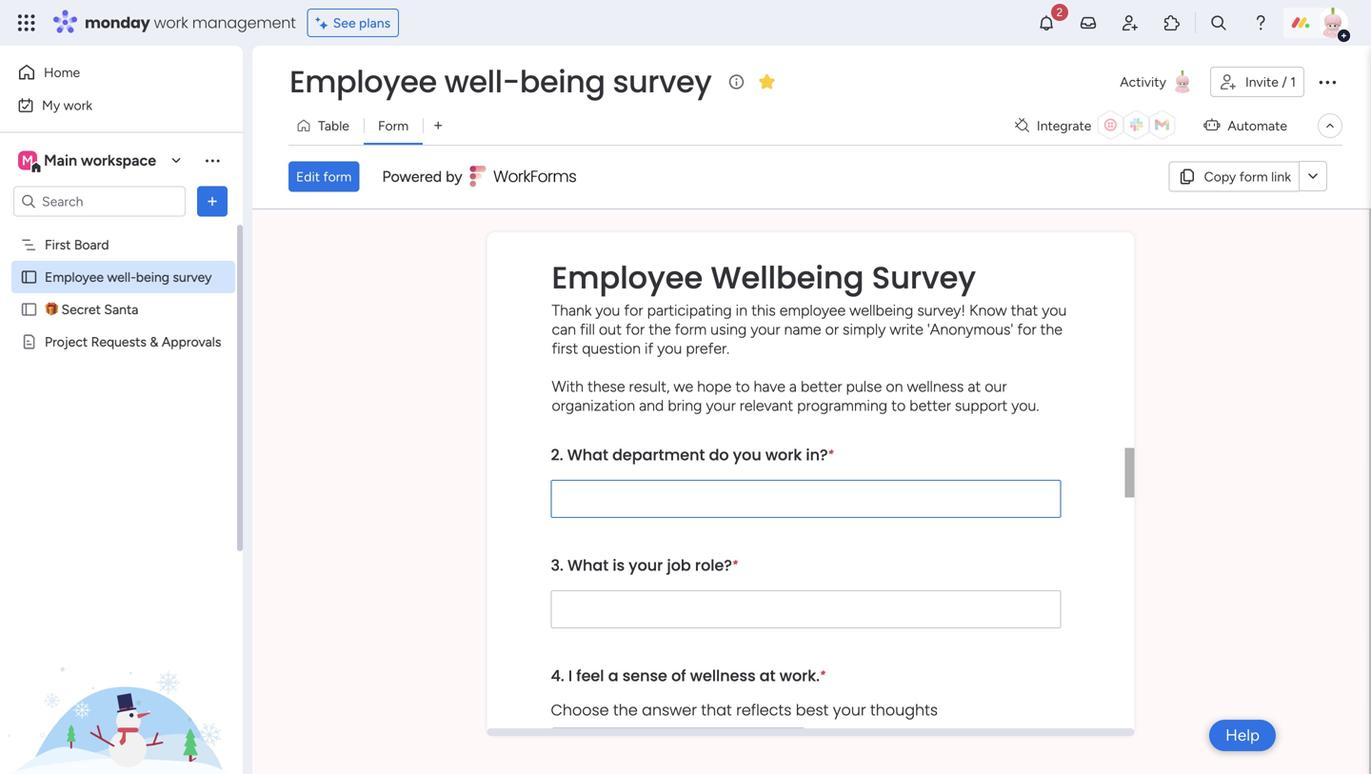 Task type: locate. For each thing, give the bounding box(es) containing it.
0 horizontal spatial survey
[[173, 269, 212, 285]]

edit
[[296, 168, 320, 185]]

for up question
[[624, 301, 643, 319]]

work for my
[[63, 97, 92, 113]]

to left have
[[735, 377, 750, 395]]

you right do
[[733, 444, 761, 465]]

remove from favorites image
[[757, 72, 776, 91]]

0 vertical spatial better
[[801, 377, 842, 395]]

search everything image
[[1209, 13, 1228, 32]]

requests
[[91, 334, 147, 350]]

0 horizontal spatial a
[[608, 665, 618, 686]]

with
[[552, 377, 584, 395]]

a right feel
[[608, 665, 618, 686]]

wellness inside with these result, we hope to have a better pulse on wellness at our organization and bring your relevant programming to better support you.
[[907, 377, 964, 395]]

that right know
[[1011, 301, 1038, 319]]

0 horizontal spatial work
[[63, 97, 92, 113]]

your right 'best' on the bottom right
[[833, 699, 866, 721]]

0 vertical spatial what
[[567, 444, 608, 465]]

what
[[567, 444, 608, 465], [567, 554, 609, 576]]

0 vertical spatial at
[[968, 377, 981, 395]]

to
[[735, 377, 750, 395], [891, 396, 906, 414]]

employee down first board
[[45, 269, 104, 285]]

2 public board image from the top
[[20, 300, 38, 318]]

survey inside list box
[[173, 269, 212, 285]]

you
[[595, 301, 620, 319], [1042, 301, 1067, 319], [657, 339, 682, 357], [733, 444, 761, 465]]

wellness
[[907, 377, 964, 395], [690, 665, 756, 686]]

0 vertical spatial a
[[789, 377, 797, 395]]

0 vertical spatial well-
[[444, 60, 520, 103]]

work right my on the top of page
[[63, 97, 92, 113]]

1 horizontal spatial employee well-being survey
[[289, 60, 712, 103]]

help image
[[1251, 13, 1270, 32]]

first
[[45, 237, 71, 253]]

table button
[[288, 110, 364, 141]]

0 vertical spatial to
[[735, 377, 750, 395]]

feel
[[576, 665, 604, 686]]

1 vertical spatial public board image
[[20, 300, 38, 318]]

lottie animation element
[[0, 582, 243, 774]]

option
[[0, 228, 243, 231]]

* inside the 4. i feel a sense of wellness at work. *
[[820, 668, 825, 681]]

form button
[[364, 110, 423, 141]]

better left support
[[910, 396, 951, 414]]

the down sense
[[613, 699, 638, 721]]

first board
[[45, 237, 109, 253]]

0 horizontal spatial well-
[[107, 269, 136, 285]]

form inside button
[[323, 168, 352, 185]]

2. what department do you work in? group
[[551, 430, 1061, 541]]

form form
[[252, 209, 1369, 774]]

you.
[[1011, 396, 1039, 414]]

0 vertical spatial options image
[[1316, 70, 1339, 93]]

help button
[[1209, 720, 1276, 751]]

form for copy
[[1239, 168, 1268, 184]]

survey left show board description 'icon'
[[613, 60, 712, 103]]

0 horizontal spatial options image
[[203, 192, 222, 211]]

0 horizontal spatial employee
[[45, 269, 104, 285]]

can
[[552, 320, 576, 338]]

survey up the approvals at the top
[[173, 269, 212, 285]]

1 vertical spatial what
[[567, 554, 609, 576]]

copy form link button
[[1169, 161, 1299, 192]]

home
[[44, 64, 80, 80]]

form down participating
[[675, 320, 707, 338]]

a right have
[[789, 377, 797, 395]]

0 horizontal spatial *
[[732, 557, 738, 571]]

bring
[[668, 396, 702, 414]]

a
[[789, 377, 797, 395], [608, 665, 618, 686]]

question
[[582, 339, 641, 357]]

survey
[[613, 60, 712, 103], [173, 269, 212, 285]]

0 horizontal spatial at
[[760, 665, 776, 686]]

2 horizontal spatial employee
[[552, 256, 703, 299]]

workspace selection element
[[18, 149, 159, 174]]

what left is
[[567, 554, 609, 576]]

0 vertical spatial survey
[[613, 60, 712, 103]]

2 horizontal spatial *
[[828, 447, 834, 461]]

1 horizontal spatial a
[[789, 377, 797, 395]]

2 vertical spatial work
[[765, 444, 802, 465]]

2 vertical spatial *
[[820, 668, 825, 681]]

*
[[828, 447, 834, 461], [732, 557, 738, 571], [820, 668, 825, 681]]

form for edit
[[323, 168, 352, 185]]

prefer.
[[686, 339, 730, 357]]

the up if
[[649, 320, 671, 338]]

employee up table
[[289, 60, 437, 103]]

home button
[[11, 57, 205, 88]]

1 vertical spatial a
[[608, 665, 618, 686]]

0 vertical spatial *
[[828, 447, 834, 461]]

options image down workspace options icon
[[203, 192, 222, 211]]

1 horizontal spatial work
[[154, 12, 188, 33]]

0 horizontal spatial wellness
[[690, 665, 756, 686]]

group
[[551, 651, 1061, 774]]

1 public board image from the top
[[20, 268, 38, 286]]

what right "2."
[[567, 444, 608, 465]]

form inside thank you for participating in this employee wellbeing survey! know that you can fill out for the form using your name or simply write 'anonymous' for the first question if you prefer.
[[675, 320, 707, 338]]

* up 'best' on the bottom right
[[820, 668, 825, 681]]

invite / 1 button
[[1210, 67, 1304, 97]]

is
[[613, 554, 625, 576]]

employee up out
[[552, 256, 703, 299]]

thoughts
[[870, 699, 938, 721]]

your down 'this'
[[751, 320, 780, 338]]

1 horizontal spatial well-
[[444, 60, 520, 103]]

list box
[[0, 225, 243, 615]]

monday
[[85, 12, 150, 33]]

the
[[649, 320, 671, 338], [1040, 320, 1063, 338], [613, 699, 638, 721]]

see
[[333, 15, 356, 31]]

employee well-being survey
[[289, 60, 712, 103], [45, 269, 212, 285]]

employee
[[780, 301, 846, 319]]

do
[[709, 444, 729, 465]]

wellness up choose the answer that reflects best your thoughts
[[690, 665, 756, 686]]

your down hope
[[706, 396, 736, 414]]

1 vertical spatial better
[[910, 396, 951, 414]]

employee wellbeing survey
[[552, 256, 976, 299]]

employee well-being survey up the santa
[[45, 269, 212, 285]]

have
[[754, 377, 785, 395]]

* down programming
[[828, 447, 834, 461]]

i
[[568, 665, 572, 686]]

work left the in?
[[765, 444, 802, 465]]

copy form link
[[1204, 168, 1291, 184]]

better
[[801, 377, 842, 395], [910, 396, 951, 414]]

2 horizontal spatial work
[[765, 444, 802, 465]]

thank
[[552, 301, 592, 319]]

wellbeing
[[849, 301, 913, 319]]

autopilot image
[[1204, 113, 1220, 137]]

0 vertical spatial being
[[520, 60, 605, 103]]

work right monday
[[154, 12, 188, 33]]

powered
[[382, 167, 442, 186]]

1 horizontal spatial to
[[891, 396, 906, 414]]

automate
[[1228, 118, 1287, 134]]

0 vertical spatial work
[[154, 12, 188, 33]]

options image right 1
[[1316, 70, 1339, 93]]

1 vertical spatial *
[[732, 557, 738, 571]]

/
[[1282, 74, 1287, 90]]

the right 'anonymous'
[[1040, 320, 1063, 338]]

work for monday
[[154, 12, 188, 33]]

work
[[154, 12, 188, 33], [63, 97, 92, 113], [765, 444, 802, 465]]

at up support
[[968, 377, 981, 395]]

1 vertical spatial employee well-being survey
[[45, 269, 212, 285]]

1 vertical spatial work
[[63, 97, 92, 113]]

0 vertical spatial wellness
[[907, 377, 964, 395]]

public board image
[[20, 268, 38, 286], [20, 300, 38, 318]]

my work button
[[11, 90, 205, 120]]

employee well-being survey up 'add view' icon
[[289, 60, 712, 103]]

for
[[624, 301, 643, 319], [626, 320, 645, 338], [1017, 320, 1036, 338]]

to down on
[[891, 396, 906, 414]]

wellness right on
[[907, 377, 964, 395]]

form
[[1239, 168, 1268, 184], [323, 168, 352, 185], [675, 320, 707, 338]]

2 image
[[1051, 1, 1068, 22]]

1 vertical spatial well-
[[107, 269, 136, 285]]

1 horizontal spatial wellness
[[907, 377, 964, 395]]

0 horizontal spatial the
[[613, 699, 638, 721]]

add view image
[[434, 119, 442, 133]]

* right job
[[732, 557, 738, 571]]

form left link
[[1239, 168, 1268, 184]]

1 horizontal spatial the
[[649, 320, 671, 338]]

list box containing first board
[[0, 225, 243, 615]]

🎁 secret santa
[[45, 301, 138, 318]]

that
[[1011, 301, 1038, 319], [701, 699, 732, 721]]

&
[[150, 334, 158, 350]]

2. what department do you work in? *
[[551, 444, 834, 465]]

1 horizontal spatial options image
[[1316, 70, 1339, 93]]

2 horizontal spatial form
[[1239, 168, 1268, 184]]

1 vertical spatial survey
[[173, 269, 212, 285]]

0 horizontal spatial employee well-being survey
[[45, 269, 212, 285]]

wellness inside group
[[690, 665, 756, 686]]

1 vertical spatial being
[[136, 269, 169, 285]]

Employee well-being survey field
[[285, 60, 716, 103]]

that down the 4. i feel a sense of wellness at work. *
[[701, 699, 732, 721]]

you right if
[[657, 339, 682, 357]]

1 horizontal spatial employee
[[289, 60, 437, 103]]

in?
[[806, 444, 828, 465]]

notifications image
[[1037, 13, 1056, 32]]

link
[[1271, 168, 1291, 184]]

approvals
[[162, 334, 221, 350]]

0 vertical spatial public board image
[[20, 268, 38, 286]]

1 vertical spatial options image
[[203, 192, 222, 211]]

organization
[[552, 396, 635, 414]]

survey!
[[917, 301, 966, 319]]

at left work.
[[760, 665, 776, 686]]

1 horizontal spatial that
[[1011, 301, 1038, 319]]

1 horizontal spatial *
[[820, 668, 825, 681]]

1 horizontal spatial being
[[520, 60, 605, 103]]

0 vertical spatial that
[[1011, 301, 1038, 319]]

employee
[[289, 60, 437, 103], [552, 256, 703, 299], [45, 269, 104, 285]]

hope
[[697, 377, 732, 395]]

work inside button
[[63, 97, 92, 113]]

form inside button
[[1239, 168, 1268, 184]]

0 horizontal spatial form
[[323, 168, 352, 185]]

you up out
[[595, 301, 620, 319]]

1 vertical spatial that
[[701, 699, 732, 721]]

form right "edit" at the top left of the page
[[323, 168, 352, 185]]

options image
[[1316, 70, 1339, 93], [203, 192, 222, 211]]

1 vertical spatial at
[[760, 665, 776, 686]]

1 horizontal spatial at
[[968, 377, 981, 395]]

workspace image
[[18, 150, 37, 171]]

1 horizontal spatial form
[[675, 320, 707, 338]]

role?
[[695, 554, 732, 576]]

powered by
[[382, 167, 462, 186]]

better up programming
[[801, 377, 842, 395]]

for up if
[[626, 320, 645, 338]]

2 horizontal spatial the
[[1040, 320, 1063, 338]]

activity
[[1120, 74, 1166, 90]]

1 vertical spatial wellness
[[690, 665, 756, 686]]

public board image for employee well-being survey
[[20, 268, 38, 286]]

1
[[1290, 74, 1296, 90]]

answer
[[642, 699, 697, 721]]



Task type: vqa. For each thing, say whether or not it's contained in the screenshot.
add in the button
no



Task type: describe. For each thing, give the bounding box(es) containing it.
what for 3.
[[567, 554, 609, 576]]

that inside thank you for participating in this employee wellbeing survey! know that you can fill out for the form using your name or simply write 'anonymous' for the first question if you prefer.
[[1011, 301, 1038, 319]]

m
[[22, 152, 33, 169]]

job
[[667, 554, 691, 576]]

a inside group
[[608, 665, 618, 686]]

thank you for participating in this employee wellbeing survey! know that you can fill out for the form using your name or simply write 'anonymous' for the first question if you prefer.
[[552, 301, 1067, 357]]

at inside with these result, we hope to have a better pulse on wellness at our organization and bring your relevant programming to better support you.
[[968, 377, 981, 395]]

form
[[378, 118, 409, 134]]

choose
[[551, 699, 609, 721]]

0 horizontal spatial better
[[801, 377, 842, 395]]

sense
[[622, 665, 667, 686]]

know
[[969, 301, 1007, 319]]

workspace
[[81, 151, 156, 169]]

* inside 2. what department do you work in? *
[[828, 447, 834, 461]]

4.
[[551, 665, 564, 686]]

dapulse integrations image
[[1015, 119, 1029, 133]]

1 horizontal spatial better
[[910, 396, 951, 414]]

3.
[[551, 554, 564, 576]]

0 horizontal spatial to
[[735, 377, 750, 395]]

by
[[446, 167, 462, 186]]

best
[[796, 699, 829, 721]]

0 horizontal spatial that
[[701, 699, 732, 721]]

what for 2.
[[567, 444, 608, 465]]

3. what is your job role? *
[[551, 554, 738, 576]]

participating
[[647, 301, 732, 319]]

3. What is your job role? field
[[551, 590, 1061, 628]]

department
[[612, 444, 705, 465]]

out
[[599, 320, 622, 338]]

invite members image
[[1121, 13, 1140, 32]]

* inside 3. what is your job role? *
[[732, 557, 738, 571]]

reflects
[[736, 699, 792, 721]]

a inside with these result, we hope to have a better pulse on wellness at our organization and bring your relevant programming to better support you.
[[789, 377, 797, 395]]

you inside group
[[733, 444, 761, 465]]

0 vertical spatial employee well-being survey
[[289, 60, 712, 103]]

you right know
[[1042, 301, 1067, 319]]

workforms logo image
[[470, 161, 578, 192]]

invite / 1
[[1245, 74, 1296, 90]]

see plans button
[[307, 9, 399, 37]]

group containing 4. i feel a sense of wellness at work.
[[551, 651, 1061, 774]]

your right is
[[629, 554, 663, 576]]

project
[[45, 334, 88, 350]]

my
[[42, 97, 60, 113]]

at inside group
[[760, 665, 776, 686]]

3. what is your job role? group
[[551, 541, 1061, 651]]

our
[[985, 377, 1007, 395]]

public board image for 🎁 secret santa
[[20, 300, 38, 318]]

4. i feel a sense of wellness at work. *
[[551, 665, 825, 686]]

secret
[[61, 301, 101, 318]]

2.
[[551, 444, 563, 465]]

programming
[[797, 396, 888, 414]]

management
[[192, 12, 296, 33]]

0 horizontal spatial being
[[136, 269, 169, 285]]

integrate
[[1037, 118, 1092, 134]]

workspace options image
[[203, 151, 222, 170]]

main workspace
[[44, 151, 156, 169]]

write
[[890, 320, 923, 338]]

or
[[825, 320, 839, 338]]

and
[[639, 396, 664, 414]]

work inside group
[[765, 444, 802, 465]]

main
[[44, 151, 77, 169]]

activity button
[[1112, 67, 1203, 97]]

with these result, we hope to have a better pulse on wellness at our organization and bring your relevant programming to better support you.
[[552, 377, 1039, 414]]

wellbeing
[[711, 256, 864, 299]]

ruby anderson image
[[1318, 8, 1348, 38]]

show board description image
[[725, 72, 748, 91]]

these
[[587, 377, 625, 395]]

apps image
[[1163, 13, 1182, 32]]

edit form
[[296, 168, 352, 185]]

collapse board header image
[[1323, 118, 1338, 133]]

pulse
[[846, 377, 882, 395]]

see plans
[[333, 15, 391, 31]]

of
[[671, 665, 686, 686]]

select product image
[[17, 13, 36, 32]]

1 horizontal spatial survey
[[613, 60, 712, 103]]

name
[[784, 320, 821, 338]]

choose the answer that reflects best your thoughts
[[551, 699, 938, 721]]

your inside with these result, we hope to have a better pulse on wellness at our organization and bring your relevant programming to better support you.
[[706, 396, 736, 414]]

'anonymous'
[[927, 320, 1013, 338]]

support
[[955, 396, 1008, 414]]

your inside thank you for participating in this employee wellbeing survey! know that you can fill out for the form using your name or simply write 'anonymous' for the first question if you prefer.
[[751, 320, 780, 338]]

my work
[[42, 97, 92, 113]]

Search in workspace field
[[40, 190, 159, 212]]

in
[[736, 301, 748, 319]]

result,
[[629, 377, 670, 395]]

inbox image
[[1079, 13, 1098, 32]]

using
[[711, 320, 747, 338]]

for right 'anonymous'
[[1017, 320, 1036, 338]]

2. What department do you work in? field
[[551, 480, 1061, 518]]

employee inside the form form
[[552, 256, 703, 299]]

plans
[[359, 15, 391, 31]]

we
[[674, 377, 693, 395]]

first
[[552, 339, 578, 357]]

this
[[751, 301, 776, 319]]

lottie animation image
[[0, 582, 243, 774]]

invite
[[1245, 74, 1279, 90]]

simply
[[843, 320, 886, 338]]

board
[[74, 237, 109, 253]]

fill
[[580, 320, 595, 338]]

edit form button
[[288, 161, 359, 192]]

work.
[[780, 665, 820, 686]]

copy
[[1204, 168, 1236, 184]]

well- inside list box
[[107, 269, 136, 285]]

santa
[[104, 301, 138, 318]]

table
[[318, 118, 349, 134]]

help
[[1226, 726, 1260, 745]]

1 vertical spatial to
[[891, 396, 906, 414]]

if
[[645, 339, 653, 357]]



